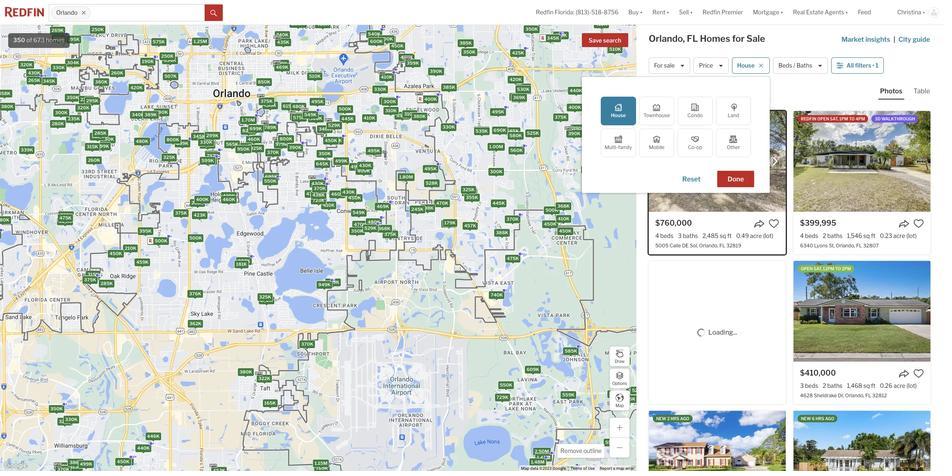Task type: locate. For each thing, give the bounding box(es) containing it.
redfin premier
[[703, 9, 743, 16]]

575k down 615k
[[293, 115, 305, 120]]

540k
[[368, 31, 380, 37], [624, 397, 636, 403]]

525k right units
[[632, 388, 644, 393]]

favorite button image for $399,995
[[913, 219, 924, 229]]

new for new 6 hrs ago
[[801, 417, 811, 422]]

▾ for rent ▾
[[667, 9, 669, 16]]

304k
[[67, 60, 79, 65]]

orlando,
[[649, 33, 685, 44], [699, 243, 718, 249], [836, 243, 855, 249], [845, 393, 864, 399]]

0 horizontal spatial 369k
[[260, 298, 273, 303]]

mobile
[[649, 144, 664, 151]]

beds for $760,000
[[660, 233, 673, 239]]

acre right 0.26
[[894, 383, 905, 390]]

sat, left 1pm
[[830, 116, 838, 121]]

179k
[[444, 220, 456, 226]]

1.70m up data
[[531, 459, 544, 465]]

map
[[615, 403, 624, 408], [521, 467, 529, 471]]

3 up calle
[[678, 233, 682, 239]]

real
[[793, 9, 805, 16]]

510k
[[609, 46, 621, 52], [309, 73, 321, 79]]

1 vertical spatial 260k
[[88, 157, 100, 163]]

389k
[[145, 112, 157, 118], [176, 141, 189, 146]]

beds for $399,995
[[805, 233, 818, 239]]

2 vertical spatial 345k
[[193, 134, 205, 139]]

redfin right 'by'
[[679, 116, 694, 121]]

800k
[[380, 36, 393, 42], [280, 136, 292, 142], [167, 137, 179, 142]]

▾ right sell
[[690, 9, 693, 16]]

420k
[[510, 77, 522, 82], [130, 84, 143, 90]]

460k
[[248, 136, 260, 142], [331, 191, 344, 197], [223, 197, 235, 202]]

for
[[732, 33, 745, 44]]

0 vertical spatial house
[[737, 62, 755, 69]]

walkthrough down photos button on the top right
[[881, 116, 915, 121]]

beds for $410,000
[[805, 383, 818, 390]]

sq right the 2,485
[[720, 233, 726, 239]]

orlando, down 1,468
[[845, 393, 864, 399]]

favorite button checkbox
[[769, 219, 779, 229], [913, 369, 924, 379]]

4 ▾ from the left
[[781, 9, 783, 16]]

1 horizontal spatial 525k
[[632, 388, 644, 393]]

Multi-family checkbox
[[601, 129, 636, 157]]

house up multi-family option
[[611, 112, 626, 119]]

425k up 465k
[[512, 50, 524, 56]]

walkthrough up other option
[[710, 116, 744, 121]]

3 up 4628
[[800, 383, 804, 390]]

0 vertical spatial 475k
[[306, 191, 318, 197]]

photo of 5005 calle de sol, orlando, fl 32819 image
[[649, 111, 786, 212]]

6 ▾ from the left
[[923, 9, 925, 16]]

price button
[[694, 57, 729, 74]]

0 vertical spatial of
[[26, 36, 32, 44]]

0 horizontal spatial to
[[835, 267, 841, 271]]

2 2 baths from the top
[[823, 383, 842, 390]]

remove house image
[[759, 63, 764, 68]]

265k down 350 of 673 homes
[[28, 77, 40, 83]]

0 vertical spatial 445k
[[341, 116, 354, 121]]

baths up 'dr,'
[[827, 383, 842, 390]]

to right 1pm
[[849, 116, 855, 121]]

1.28m
[[202, 158, 215, 164]]

440k left 620k
[[570, 88, 582, 93]]

1.70m up 825k
[[242, 117, 255, 123]]

0 vertical spatial 550k
[[609, 46, 621, 52]]

2 walkthrough from the left
[[881, 116, 915, 121]]

4 beds up 6340
[[800, 233, 818, 239]]

favorite button image
[[913, 219, 924, 229], [913, 369, 924, 379]]

favorite button checkbox
[[913, 219, 924, 229]]

0 vertical spatial 425k
[[555, 32, 567, 38]]

1 vertical spatial of
[[583, 467, 587, 471]]

map left data
[[521, 467, 529, 471]]

of left '673' on the top of page
[[26, 36, 32, 44]]

sq for $410,000
[[863, 383, 870, 390]]

0 horizontal spatial 585k
[[565, 348, 577, 354]]

0 horizontal spatial 590k
[[310, 115, 322, 121]]

0 vertical spatial 320k
[[20, 62, 32, 68]]

2 ago from the left
[[825, 417, 834, 422]]

480k
[[292, 103, 305, 109], [136, 138, 148, 144], [368, 219, 380, 225]]

0 vertical spatial 1.70m
[[242, 117, 255, 123]]

1 vertical spatial 349k
[[463, 189, 476, 195]]

1.70m
[[242, 117, 255, 123], [531, 459, 544, 465]]

1 horizontal spatial 600k
[[370, 39, 383, 44]]

redfin for redfin premier
[[703, 9, 720, 16]]

459k down 210k
[[136, 259, 149, 265]]

acre right "0.49"
[[750, 233, 762, 239]]

3d for redfin open sat, 1pm to 4pm
[[875, 116, 881, 121]]

table
[[913, 87, 930, 95]]

3d walkthrough for listed by redfin
[[704, 116, 744, 121]]

1 vertical spatial 560k
[[510, 147, 523, 153]]

of for terms
[[583, 467, 587, 471]]

1 walkthrough from the left
[[710, 116, 744, 121]]

590k right 498k
[[310, 115, 322, 121]]

2 ▾ from the left
[[667, 9, 669, 16]]

done button
[[717, 171, 754, 187]]

0 vertical spatial 510k
[[609, 46, 621, 52]]

ft up "32812"
[[871, 383, 875, 390]]

4628 sheldrake dr, orlando, fl 32812
[[800, 393, 887, 399]]

of for 350
[[26, 36, 32, 44]]

ago
[[680, 417, 689, 422], [825, 417, 834, 422]]

0 horizontal spatial redfin
[[679, 116, 694, 121]]

acre for $760,000
[[750, 233, 762, 239]]

sat, left the 12pm
[[814, 267, 822, 271]]

0 horizontal spatial 3d walkthrough
[[704, 116, 744, 121]]

1.25m
[[194, 38, 207, 44]]

1 3d from the left
[[704, 116, 710, 121]]

2 baths up the st,
[[823, 233, 842, 239]]

740k
[[276, 32, 288, 38], [491, 292, 503, 298]]

0 horizontal spatial 4 beds
[[655, 233, 673, 239]]

1 vertical spatial 1.70m
[[531, 459, 544, 465]]

265k up the 423k
[[191, 200, 204, 206]]

1 horizontal spatial 470k
[[436, 200, 448, 206]]

for
[[654, 62, 663, 69]]

ft up 32807
[[871, 233, 875, 239]]

260k
[[111, 70, 123, 76], [88, 157, 100, 163]]

2 vertical spatial 475k
[[507, 256, 519, 261]]

beds up 6340
[[805, 233, 818, 239]]

1 horizontal spatial 645k
[[590, 93, 602, 99]]

3 beds
[[800, 383, 818, 390]]

1.43m
[[537, 455, 550, 461]]

1 hrs from the left
[[671, 417, 679, 422]]

3d walkthrough down photos button on the top right
[[875, 116, 915, 121]]

Townhouse checkbox
[[639, 97, 674, 125]]

map for map
[[615, 403, 624, 408]]

420k up 465k
[[510, 77, 522, 82]]

560k down 580k at the right top of page
[[510, 147, 523, 153]]

city
[[899, 36, 911, 43]]

0 horizontal spatial 340k
[[132, 112, 144, 117]]

0 horizontal spatial 349k
[[201, 141, 214, 147]]

2 horizontal spatial 475k
[[507, 256, 519, 261]]

1 vertical spatial 529k
[[364, 225, 377, 231]]

550k down 989k
[[264, 178, 277, 184]]

terms of use link
[[571, 467, 595, 471]]

1 vertical spatial favorite button checkbox
[[913, 369, 924, 379]]

▾ for sell ▾
[[690, 9, 693, 16]]

580k
[[509, 133, 522, 139]]

0 vertical spatial map
[[615, 403, 624, 408]]

map button
[[609, 391, 630, 411]]

1 4 beds from the left
[[655, 233, 673, 239]]

to
[[849, 116, 855, 121], [835, 267, 841, 271]]

hrs for 2
[[671, 417, 679, 422]]

data
[[530, 467, 538, 471]]

▾ right christina in the right top of the page
[[923, 9, 925, 16]]

▾
[[640, 9, 643, 16], [667, 9, 669, 16], [690, 9, 693, 16], [781, 9, 783, 16], [845, 9, 848, 16], [923, 9, 925, 16]]

610k
[[616, 114, 627, 120]]

1 horizontal spatial redfin
[[801, 116, 816, 121]]

filters
[[855, 62, 871, 69]]

2 3d walkthrough from the left
[[875, 116, 915, 121]]

386k
[[69, 460, 82, 466]]

map down units
[[615, 403, 624, 408]]

725k
[[313, 197, 324, 203]]

1 vertical spatial 550k
[[264, 178, 277, 184]]

real estate agents ▾ button
[[788, 0, 853, 25]]

349k up 827k
[[201, 141, 214, 147]]

redfin left 1pm
[[801, 116, 816, 121]]

2 new from the left
[[801, 417, 811, 422]]

0 horizontal spatial 550k
[[264, 178, 277, 184]]

beds up 4628
[[805, 383, 818, 390]]

320k down 234k on the top of the page
[[77, 105, 89, 111]]

1 ▾ from the left
[[640, 9, 643, 16]]

ft for $399,995
[[871, 233, 875, 239]]

1 horizontal spatial 438k
[[593, 111, 605, 117]]

sq for $760,000
[[720, 233, 726, 239]]

redfin inside redfin premier button
[[703, 9, 720, 16]]

330k
[[52, 65, 65, 70], [374, 86, 386, 92], [443, 124, 455, 130], [200, 139, 212, 145], [65, 417, 78, 423]]

walkthrough for listed by redfin
[[710, 116, 744, 121]]

open left 1pm
[[817, 116, 829, 121]]

▾ right mortgage
[[781, 9, 783, 16]]

1 vertical spatial 645k
[[316, 161, 328, 167]]

1 horizontal spatial 260k
[[111, 70, 123, 76]]

1 horizontal spatial 459k
[[317, 21, 329, 27]]

2 baths up sheldrake at the right
[[823, 383, 842, 390]]

favorite button checkbox up the "0.49 acre (lot)"
[[769, 219, 779, 229]]

favorite button image up 0.26 acre (lot)
[[913, 369, 924, 379]]

op
[[696, 144, 702, 151]]

sale
[[747, 33, 765, 44]]

3d right condo
[[704, 116, 710, 121]]

1 vertical spatial 585k
[[614, 395, 627, 401]]

498k
[[292, 113, 304, 119]]

redfin
[[536, 9, 554, 16], [703, 9, 720, 16]]

3d walkthrough up other option
[[704, 116, 744, 121]]

0 horizontal spatial 345k
[[43, 78, 55, 84]]

ft up 32819
[[727, 233, 732, 239]]

0 vertical spatial 470k
[[513, 95, 525, 101]]

photo of 4628 sheldrake dr, orlando, fl 32812 image
[[794, 261, 930, 362]]

1 vertical spatial 285k
[[101, 281, 113, 286]]

2 979k from the left
[[276, 141, 288, 147]]

1 2 baths from the top
[[823, 233, 842, 239]]

320k down 350
[[20, 62, 32, 68]]

dialog containing reset
[[582, 77, 770, 193]]

(lot) for $399,995
[[906, 233, 917, 239]]

1 vertical spatial 438k
[[312, 192, 325, 198]]

388k
[[496, 230, 508, 236]]

▾ right 'agents'
[[845, 9, 848, 16]]

3d right 4pm
[[875, 116, 881, 121]]

beds up 5005
[[660, 233, 673, 239]]

0 vertical spatial 368k
[[557, 203, 570, 209]]

339k
[[21, 147, 33, 153]]

1 horizontal spatial redfin
[[703, 9, 720, 16]]

4 up 5005
[[655, 233, 659, 239]]

550k up 729k
[[500, 383, 512, 388]]

1 horizontal spatial 295k
[[86, 98, 98, 104]]

469k left 245k
[[377, 203, 389, 209]]

2 4 beds from the left
[[800, 233, 818, 239]]

(lot) right 0.26
[[907, 383, 917, 390]]

▾ right rent
[[667, 9, 669, 16]]

0 horizontal spatial walkthrough
[[710, 116, 744, 121]]

favorite button image for $410,000
[[913, 369, 924, 379]]

1 horizontal spatial walkthrough
[[881, 116, 915, 121]]

2 baths for $410,000
[[823, 383, 842, 390]]

$399,995
[[800, 219, 836, 228]]

(lot) down favorite button option
[[906, 233, 917, 239]]

1pm
[[839, 116, 848, 121]]

co-
[[688, 144, 696, 151]]

649k
[[327, 280, 339, 285]]

map inside button
[[615, 403, 624, 408]]

440k down the 446k
[[137, 446, 150, 451]]

dialog
[[582, 77, 770, 193]]

440k
[[570, 88, 582, 93], [137, 446, 150, 451]]

3 ▾ from the left
[[690, 9, 693, 16]]

dr,
[[838, 393, 844, 399]]

redfin open sat, 1pm to 4pm
[[801, 116, 865, 121]]

525k right 580k at the right top of page
[[527, 130, 539, 136]]

949k
[[318, 282, 331, 288]]

acre right 0.23
[[893, 233, 905, 239]]

baths for $410,000
[[827, 383, 842, 390]]

469k down 435k
[[276, 64, 288, 70]]

sq right 1,468
[[863, 383, 870, 390]]

1 horizontal spatial 499k
[[335, 158, 347, 164]]

1 redfin from the left
[[536, 9, 554, 16]]

1 horizontal spatial 789k
[[316, 466, 328, 471]]

of left use
[[583, 467, 587, 471]]

425k down florida:
[[555, 32, 567, 38]]

photo of 8520 chickasaw farms ln, orlando, fl 32825 image
[[649, 411, 786, 472]]

0 horizontal spatial 368k
[[378, 226, 390, 231]]

save search
[[589, 37, 621, 44]]

1 horizontal spatial 340k
[[319, 126, 331, 132]]

459k right 1.58m
[[317, 21, 329, 27]]

walkthrough for redfin open sat, 1pm to 4pm
[[881, 116, 915, 121]]

450k
[[391, 43, 404, 49], [325, 137, 337, 143], [238, 144, 250, 149], [348, 195, 361, 201], [544, 221, 556, 227], [559, 228, 572, 234], [110, 251, 122, 256], [117, 459, 129, 465]]

feed
[[858, 9, 871, 16]]

(lot)
[[763, 233, 773, 239], [906, 233, 917, 239], [907, 383, 917, 390]]

420k down 190k
[[130, 84, 143, 90]]

1 ago from the left
[[680, 417, 689, 422]]

2 4 from the left
[[800, 233, 804, 239]]

sq
[[720, 233, 726, 239], [863, 233, 870, 239], [863, 383, 870, 390]]

1 vertical spatial 359k
[[56, 464, 68, 469]]

house left remove house image
[[737, 62, 755, 69]]

for sale button
[[649, 57, 690, 74]]

condo
[[687, 112, 703, 119]]

3 inside map region
[[609, 391, 612, 397]]

baths for $399,995
[[827, 233, 842, 239]]

▾ for buy ▾
[[640, 9, 643, 16]]

0 horizontal spatial redfin
[[536, 9, 554, 16]]

1 3d walkthrough from the left
[[704, 116, 744, 121]]

1,546
[[847, 233, 862, 239]]

2
[[823, 233, 826, 239], [823, 383, 826, 390], [667, 417, 670, 422]]

1 vertical spatial 789k
[[316, 466, 328, 471]]

redfin for redfin florida: (813)-518-8756
[[536, 9, 554, 16]]

0 vertical spatial 315k
[[87, 144, 98, 149]]

1 horizontal spatial 590k
[[632, 396, 645, 401]]

560k up use
[[587, 454, 600, 460]]

to left 2pm
[[835, 267, 841, 271]]

1 horizontal spatial sat,
[[830, 116, 838, 121]]

0 horizontal spatial 600k
[[312, 180, 324, 185]]

1 vertical spatial 540k
[[624, 397, 636, 403]]

550k down search at the right of the page
[[609, 46, 621, 52]]

ago for new 2 hrs ago
[[680, 417, 689, 422]]

orlando, down the 2,485
[[699, 243, 718, 249]]

1 favorite button image from the top
[[913, 219, 924, 229]]

sat,
[[830, 116, 838, 121], [814, 267, 822, 271]]

new 2 hrs ago
[[656, 417, 689, 422]]

3 for 3 baths
[[678, 233, 682, 239]]

option group
[[601, 97, 751, 157]]

Condo checkbox
[[678, 97, 713, 125]]

sq up 32807
[[863, 233, 870, 239]]

2 3d from the left
[[875, 116, 881, 121]]

report a map error link
[[600, 467, 634, 471]]

3d
[[704, 116, 710, 121], [875, 116, 881, 121]]

by
[[672, 116, 678, 121]]

1 horizontal spatial 299k
[[206, 133, 218, 139]]

ft for $410,000
[[871, 383, 875, 390]]

2 redfin from the left
[[703, 9, 720, 16]]

2 vertical spatial 2
[[667, 417, 670, 422]]

349k up 457k
[[463, 189, 476, 195]]

1 horizontal spatial ago
[[825, 417, 834, 422]]

1
[[876, 62, 878, 69]]

369k
[[513, 94, 525, 100], [260, 298, 273, 303]]

(lot) down favorite button icon
[[763, 233, 773, 239]]

0 vertical spatial 438k
[[593, 111, 605, 117]]

orlando, down 1,546
[[836, 243, 855, 249]]

0.49 acre (lot)
[[736, 233, 773, 239]]

0 horizontal spatial 480k
[[136, 138, 148, 144]]

▾ right buy
[[640, 9, 643, 16]]

1 horizontal spatial 529k
[[364, 225, 377, 231]]

0 vertical spatial 260k
[[111, 70, 123, 76]]

1 vertical spatial 480k
[[136, 138, 148, 144]]

house
[[737, 62, 755, 69], [611, 112, 626, 119]]

6
[[812, 417, 815, 422]]

1 horizontal spatial 1.70m
[[531, 459, 544, 465]]

0 horizontal spatial 265k
[[28, 77, 40, 83]]

0 horizontal spatial 469k
[[276, 64, 288, 70]]

redfin left florida:
[[536, 9, 554, 16]]

redfin left premier on the top of the page
[[703, 9, 720, 16]]

open left the 12pm
[[801, 267, 813, 271]]

all filters • 1 button
[[831, 57, 884, 74]]

Co-op checkbox
[[678, 129, 713, 157]]

4 beds up 5005
[[655, 233, 673, 239]]

4 up 6340
[[800, 233, 804, 239]]

remove orlando image
[[81, 10, 86, 15]]

None search field
[[91, 5, 205, 21]]

0 horizontal spatial new
[[656, 417, 666, 422]]

Land checkbox
[[716, 97, 751, 125]]

2 hrs from the left
[[816, 417, 824, 422]]

575k up 190k
[[153, 39, 165, 45]]

5 ▾ from the left
[[845, 9, 848, 16]]

590k down 735k
[[632, 396, 645, 401]]

favorite button checkbox up 0.26 acre (lot)
[[913, 369, 924, 379]]

1 vertical spatial 368k
[[378, 226, 390, 231]]

5005 calle de sol, orlando, fl 32819
[[655, 243, 741, 249]]

$760,000
[[655, 219, 692, 228]]

2 vertical spatial 550k
[[500, 383, 512, 388]]

option group containing house
[[601, 97, 751, 157]]

32812
[[872, 393, 887, 399]]

620k
[[589, 91, 602, 97]]

1 new from the left
[[656, 417, 666, 422]]

3 left units
[[609, 391, 612, 397]]

baths up 'sol,'
[[683, 233, 698, 239]]

2 horizontal spatial 560k
[[587, 454, 600, 460]]

2 for $399,995
[[823, 233, 826, 239]]

remove outline
[[560, 448, 602, 455]]

Mobile checkbox
[[639, 129, 674, 157]]

2 horizontal spatial 800k
[[380, 36, 393, 42]]

favorite button image up 0.23 acre (lot)
[[913, 219, 924, 229]]

1 horizontal spatial 475k
[[306, 191, 318, 197]]

395k
[[139, 228, 152, 234]]

4
[[655, 233, 659, 239], [800, 233, 804, 239]]

family
[[618, 144, 632, 151]]

baths up the st,
[[827, 233, 842, 239]]

townhouse
[[643, 112, 670, 119]]

fl left homes
[[687, 33, 698, 44]]

1 4 from the left
[[655, 233, 659, 239]]

2 favorite button image from the top
[[913, 369, 924, 379]]

560k left 690k
[[475, 127, 488, 133]]



Task type: describe. For each thing, give the bounding box(es) containing it.
market insights link
[[841, 27, 890, 45]]

2 baths for $399,995
[[823, 233, 842, 239]]

•
[[872, 62, 874, 69]]

1 vertical spatial to
[[835, 267, 841, 271]]

559k
[[562, 392, 575, 398]]

0 vertical spatial 645k
[[590, 93, 602, 99]]

1 vertical spatial 265k
[[191, 200, 204, 206]]

1 horizontal spatial 575k
[[293, 115, 305, 120]]

2 horizontal spatial 470k
[[513, 95, 525, 101]]

House checkbox
[[601, 97, 636, 125]]

3 for 3 units
[[609, 391, 612, 397]]

0 horizontal spatial 295k
[[53, 36, 65, 41]]

1 horizontal spatial 368k
[[557, 203, 570, 209]]

map region
[[0, 0, 738, 472]]

0 vertical spatial 600k
[[370, 39, 383, 44]]

0 vertical spatial 349k
[[201, 141, 214, 147]]

open sat, 12pm to 2pm
[[801, 267, 851, 271]]

0 horizontal spatial 359k
[[56, 464, 68, 469]]

1 vertical spatial 549k
[[353, 210, 365, 216]]

draw
[[615, 359, 625, 364]]

0 horizontal spatial 320k
[[20, 62, 32, 68]]

1 horizontal spatial 310k
[[404, 111, 416, 117]]

0 vertical spatial 285k
[[94, 130, 107, 136]]

1 horizontal spatial 510k
[[609, 46, 621, 52]]

fl down "1,546 sq ft"
[[856, 243, 862, 249]]

4 for $399,995
[[800, 233, 804, 239]]

new for new 2 hrs ago
[[656, 417, 666, 422]]

search
[[603, 37, 621, 44]]

362k
[[189, 321, 202, 326]]

map for map data ©2023 google
[[521, 467, 529, 471]]

165k
[[264, 400, 276, 406]]

(lot) for $410,000
[[907, 383, 917, 390]]

939k
[[275, 60, 287, 66]]

1 vertical spatial 345k
[[43, 78, 55, 84]]

0 vertical spatial 540k
[[368, 31, 380, 37]]

0 vertical spatial 389k
[[145, 112, 157, 118]]

option group inside dialog
[[601, 97, 751, 157]]

6340 lyons st, orlando, fl 32807
[[800, 243, 879, 249]]

Other checkbox
[[716, 129, 751, 157]]

0 horizontal spatial 645k
[[316, 161, 328, 167]]

reset button
[[672, 171, 711, 187]]

685k
[[506, 128, 519, 134]]

acre for $399,995
[[893, 233, 905, 239]]

0 horizontal spatial 575k
[[153, 39, 165, 45]]

1 horizontal spatial 480k
[[292, 103, 305, 109]]

ago for new 6 hrs ago
[[825, 417, 834, 422]]

▾ for mortgage ▾
[[781, 9, 783, 16]]

favorite button checkbox for $410,000
[[913, 369, 924, 379]]

1 horizontal spatial 800k
[[280, 136, 292, 142]]

457k
[[464, 223, 476, 229]]

535k
[[476, 128, 488, 134]]

save
[[589, 37, 602, 44]]

630k
[[60, 212, 72, 218]]

4 beds for $399,995
[[800, 233, 818, 239]]

1 horizontal spatial 445k
[[493, 200, 505, 206]]

rent ▾ button
[[652, 0, 669, 25]]

0.23 acre (lot)
[[880, 233, 917, 239]]

0 horizontal spatial 445k
[[341, 116, 354, 121]]

rent
[[652, 9, 665, 16]]

2 horizontal spatial 445k
[[583, 167, 595, 172]]

hrs for 6
[[816, 417, 824, 422]]

0 vertical spatial 529k
[[328, 122, 340, 128]]

(lot) for $760,000
[[763, 233, 773, 239]]

3d walkthrough for redfin open sat, 1pm to 4pm
[[875, 116, 915, 121]]

photo of 6340 lyons st, orlando, fl 32807 image
[[794, 111, 930, 212]]

198k
[[422, 205, 434, 211]]

1 vertical spatial 590k
[[632, 396, 645, 401]]

sell ▾
[[679, 9, 693, 16]]

1.15m
[[315, 461, 327, 466]]

feed button
[[853, 0, 892, 25]]

0 vertical spatial 469k
[[276, 64, 288, 70]]

530k
[[517, 86, 529, 92]]

1 979k from the left
[[275, 141, 288, 147]]

322k
[[258, 376, 270, 382]]

insights
[[865, 36, 890, 43]]

0 vertical spatial 299k
[[206, 133, 218, 139]]

sheldrake
[[814, 393, 837, 399]]

328k
[[69, 464, 81, 470]]

2 for $410,000
[[823, 383, 826, 390]]

remove
[[560, 448, 582, 455]]

0 horizontal spatial 510k
[[309, 73, 321, 79]]

0 horizontal spatial 460k
[[223, 197, 235, 202]]

multi-family
[[605, 144, 632, 151]]

orlando, fl homes for sale
[[649, 33, 765, 44]]

0 horizontal spatial 740k
[[276, 32, 288, 38]]

0 vertical spatial 359k
[[407, 60, 419, 66]]

house inside house option
[[611, 112, 626, 119]]

©2023
[[539, 467, 552, 471]]

507k
[[164, 73, 177, 79]]

favorite button checkbox for $760,000
[[769, 219, 779, 229]]

google image
[[2, 461, 29, 472]]

buy ▾
[[628, 9, 643, 16]]

listed
[[656, 116, 671, 121]]

1 horizontal spatial 440k
[[570, 88, 582, 93]]

1 horizontal spatial 420k
[[510, 77, 522, 82]]

1 horizontal spatial 740k
[[491, 292, 503, 298]]

4 beds for $760,000
[[655, 233, 673, 239]]

calle
[[670, 243, 681, 249]]

2 horizontal spatial 550k
[[609, 46, 621, 52]]

fl left "32812"
[[865, 393, 871, 399]]

1 horizontal spatial 369k
[[513, 94, 525, 100]]

690k
[[494, 127, 506, 133]]

350 of 673 homes
[[13, 36, 65, 44]]

1 vertical spatial 340k
[[319, 126, 331, 132]]

0 horizontal spatial 310k
[[385, 108, 397, 113]]

518-
[[591, 9, 604, 16]]

fl down 2,485 sq ft
[[719, 243, 725, 249]]

4pm
[[855, 116, 865, 121]]

1 horizontal spatial 585k
[[614, 395, 627, 401]]

beds / baths
[[778, 62, 812, 69]]

2 redfin from the left
[[801, 116, 816, 121]]

0 horizontal spatial 260k
[[88, 157, 100, 163]]

next button image
[[771, 158, 779, 166]]

/
[[793, 62, 795, 69]]

0.26 acre (lot)
[[880, 383, 917, 390]]

0 vertical spatial 265k
[[28, 77, 40, 83]]

1 vertical spatial sat,
[[814, 267, 822, 271]]

0 horizontal spatial 1.70m
[[242, 117, 255, 123]]

0 horizontal spatial 438k
[[312, 192, 325, 198]]

photos button
[[878, 87, 912, 100]]

reset
[[682, 176, 701, 183]]

269k
[[51, 27, 64, 33]]

570k
[[511, 94, 523, 100]]

1 horizontal spatial 550k
[[500, 383, 512, 388]]

florida:
[[555, 9, 574, 16]]

market
[[841, 36, 864, 43]]

1 horizontal spatial 540k
[[624, 397, 636, 403]]

415k
[[518, 87, 530, 93]]

rent ▾
[[652, 9, 669, 16]]

1 vertical spatial 320k
[[77, 105, 89, 111]]

0 horizontal spatial 425k
[[512, 50, 524, 56]]

orlando, down rent ▾ button
[[649, 33, 685, 44]]

done
[[728, 176, 744, 183]]

0 vertical spatial open
[[817, 116, 829, 121]]

options button
[[609, 369, 630, 389]]

1 vertical spatial 650k
[[59, 218, 71, 224]]

ft for $760,000
[[727, 233, 732, 239]]

baths for $760,000
[[683, 233, 698, 239]]

1 vertical spatial 525k
[[632, 388, 644, 393]]

1 vertical spatial 315k
[[87, 272, 99, 277]]

beds
[[778, 62, 792, 69]]

3 for 3 beds
[[800, 383, 804, 390]]

0 horizontal spatial 560k
[[475, 127, 488, 133]]

1 horizontal spatial 389k
[[176, 141, 189, 146]]

1 vertical spatial 440k
[[137, 446, 150, 451]]

1 vertical spatial 295k
[[86, 98, 98, 104]]

error
[[625, 467, 634, 471]]

1 vertical spatial open
[[801, 267, 813, 271]]

699k
[[250, 126, 262, 131]]

baths
[[797, 62, 812, 69]]

0 vertical spatial 345k
[[547, 35, 559, 41]]

0 vertical spatial 549k
[[304, 112, 317, 118]]

0 horizontal spatial 470k
[[354, 222, 366, 228]]

496k
[[617, 358, 629, 364]]

all
[[847, 62, 854, 69]]

house inside house button
[[737, 62, 755, 69]]

(813)-
[[576, 9, 591, 16]]

3d for listed by redfin
[[704, 116, 710, 121]]

6340
[[800, 243, 813, 249]]

1 horizontal spatial to
[[849, 116, 855, 121]]

st,
[[829, 243, 835, 249]]

0 vertical spatial 340k
[[132, 112, 144, 117]]

1 vertical spatial 469k
[[377, 203, 389, 209]]

new 6 hrs ago
[[801, 417, 834, 422]]

0 horizontal spatial 789k
[[264, 125, 277, 130]]

2 horizontal spatial 480k
[[368, 219, 380, 225]]

2 horizontal spatial 460k
[[331, 191, 344, 197]]

loading... status
[[708, 328, 737, 338]]

favorite button image
[[769, 219, 779, 229]]

terms of use
[[571, 467, 595, 471]]

1 horizontal spatial 460k
[[248, 136, 260, 142]]

2 vertical spatial 560k
[[587, 454, 600, 460]]

buy ▾ button
[[628, 0, 643, 25]]

▾ for christina ▾
[[923, 9, 925, 16]]

0 horizontal spatial 420k
[[130, 84, 143, 90]]

0 horizontal spatial 475k
[[59, 215, 71, 221]]

32819
[[726, 243, 741, 249]]

1 redfin from the left
[[679, 116, 694, 121]]

map data ©2023 google
[[521, 467, 566, 471]]

sq for $399,995
[[863, 233, 870, 239]]

0 horizontal spatial 299k
[[97, 143, 109, 149]]

1 vertical spatial 459k
[[136, 259, 149, 265]]

423k
[[194, 212, 206, 218]]

other
[[727, 144, 740, 151]]

0 horizontal spatial 499k
[[80, 461, 92, 467]]

submit search image
[[210, 10, 217, 16]]

0 horizontal spatial 800k
[[167, 137, 179, 142]]

remove outline button
[[558, 445, 604, 458]]

all filters • 1
[[847, 62, 878, 69]]

4 for $760,000
[[655, 233, 659, 239]]

photo of 3115 e central blvd, orlando, fl 32803 image
[[794, 411, 930, 472]]

listed by redfin
[[656, 116, 694, 121]]

acre for $410,000
[[894, 383, 905, 390]]

2 horizontal spatial 499k
[[351, 164, 363, 169]]

195k
[[68, 36, 80, 42]]

|
[[894, 36, 895, 43]]

181k
[[236, 261, 247, 267]]

0 vertical spatial 525k
[[527, 130, 539, 136]]

0 vertical spatial 585k
[[565, 348, 577, 354]]



Task type: vqa. For each thing, say whether or not it's contained in the screenshot.
Tab List containing Sale history
no



